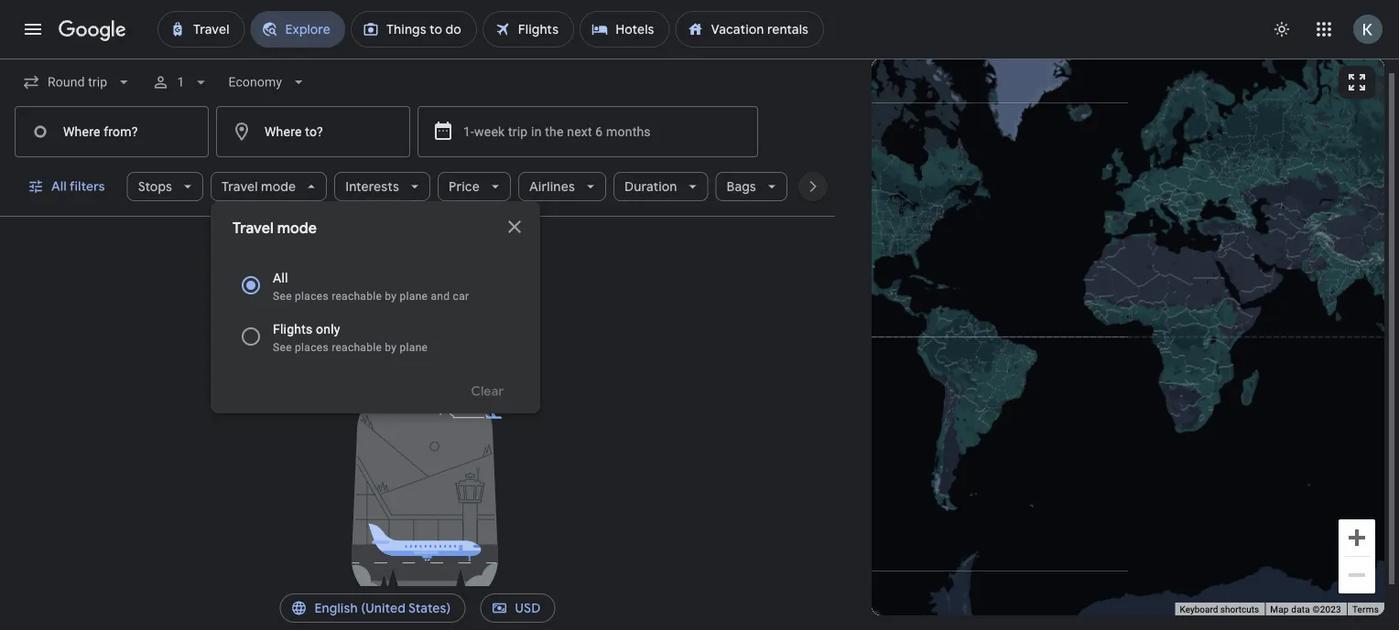 Task type: describe. For each thing, give the bounding box(es) containing it.
all for all see places reachable by plane and car
[[273, 271, 288, 286]]

duration button
[[613, 165, 708, 209]]

get started button
[[382, 340, 468, 369]]

all for all filters
[[51, 179, 67, 195]]

from? inside filters form
[[104, 124, 138, 139]]

©2023
[[1313, 605, 1341, 616]]

keyboard shortcuts button
[[1180, 604, 1259, 617]]

english (united states) button
[[280, 587, 466, 631]]

1-week trip in the next 6 months
[[463, 124, 651, 139]]

all filters
[[51, 179, 105, 195]]

months
[[606, 124, 651, 139]]

map data ©2023
[[1270, 605, 1341, 616]]

terms
[[1352, 605, 1379, 616]]

get
[[390, 346, 413, 363]]

filters form
[[0, 59, 835, 165]]

flying
[[435, 309, 471, 326]]

1-week trip in the next 6 months button
[[418, 106, 758, 158]]

price
[[449, 179, 480, 195]]

map region
[[659, 0, 1399, 631]]

where are you flying from?
[[336, 309, 514, 326]]

and
[[431, 290, 450, 303]]

view larger map image
[[1346, 71, 1368, 93]]

started
[[416, 346, 460, 363]]

stops
[[138, 179, 172, 195]]

only
[[316, 322, 340, 337]]

travel mode option group
[[233, 260, 518, 363]]

english
[[315, 601, 358, 617]]

1 horizontal spatial from?
[[475, 309, 514, 326]]

(united
[[361, 601, 406, 617]]

airlines button
[[518, 165, 606, 209]]

where for where from?
[[63, 124, 100, 139]]

are
[[382, 309, 403, 326]]

by inside all see places reachable by plane and car
[[385, 290, 397, 303]]

where for where are you flying from?
[[336, 309, 378, 326]]

1 vertical spatial travel
[[233, 219, 274, 238]]

filters
[[70, 179, 105, 195]]

1
[[177, 75, 184, 90]]

travel mode inside popup button
[[222, 179, 296, 195]]

Where from? text field
[[15, 106, 209, 158]]

where from?
[[63, 124, 138, 139]]



Task type: vqa. For each thing, say whether or not it's contained in the screenshot.
Book With Frontier
no



Task type: locate. For each thing, give the bounding box(es) containing it.
bags button
[[716, 165, 787, 209]]

usd button
[[480, 587, 555, 631]]

next
[[567, 124, 592, 139]]

1 vertical spatial mode
[[277, 219, 317, 238]]

1 vertical spatial places
[[295, 342, 329, 354]]

1 reachable from the top
[[332, 290, 382, 303]]

plane inside flights only see places reachable by plane
[[400, 342, 428, 354]]

by up are at the left of the page
[[385, 290, 397, 303]]

all inside all see places reachable by plane and car
[[273, 271, 288, 286]]

you
[[407, 309, 431, 326]]

all see places reachable by plane and car
[[273, 271, 469, 303]]

reachable up flights only see places reachable by plane
[[332, 290, 382, 303]]

see inside flights only see places reachable by plane
[[273, 342, 292, 354]]

all left 'filters'
[[51, 179, 67, 195]]

by down are at the left of the page
[[385, 342, 397, 354]]

0 vertical spatial by
[[385, 290, 397, 303]]

keyboard
[[1180, 605, 1218, 616]]

2 places from the top
[[295, 342, 329, 354]]

get started
[[390, 346, 460, 363]]

the
[[545, 124, 564, 139]]

all inside button
[[51, 179, 67, 195]]

0 vertical spatial plane
[[400, 290, 428, 303]]

trip
[[508, 124, 528, 139]]

0 horizontal spatial all
[[51, 179, 67, 195]]

travel mode button
[[211, 165, 327, 209]]

plane down you
[[400, 342, 428, 354]]

mode down travel mode popup button
[[277, 219, 317, 238]]

flights
[[273, 322, 313, 337]]

0 vertical spatial reachable
[[332, 290, 382, 303]]

places up only
[[295, 290, 329, 303]]

0 vertical spatial mode
[[261, 179, 296, 195]]

interests button
[[334, 165, 430, 209]]

0 vertical spatial see
[[273, 290, 292, 303]]

reachable down only
[[332, 342, 382, 354]]

close dialog image
[[504, 216, 526, 238]]

all up flights
[[273, 271, 288, 286]]

by
[[385, 290, 397, 303], [385, 342, 397, 354]]

keyboard shortcuts
[[1180, 605, 1259, 616]]

places inside flights only see places reachable by plane
[[295, 342, 329, 354]]

0 vertical spatial places
[[295, 290, 329, 303]]

1 plane from the top
[[400, 290, 428, 303]]

1-
[[463, 124, 474, 139]]

0 horizontal spatial where
[[63, 124, 100, 139]]

loading results progress bar
[[0, 59, 1399, 62]]

0 vertical spatial travel mode
[[222, 179, 296, 195]]

1 vertical spatial from?
[[475, 309, 514, 326]]

english (united states)
[[315, 601, 451, 617]]

1 vertical spatial reachable
[[332, 342, 382, 354]]

usd
[[515, 601, 541, 617]]

all
[[51, 179, 67, 195], [273, 271, 288, 286]]

places inside all see places reachable by plane and car
[[295, 290, 329, 303]]

1 see from the top
[[273, 290, 292, 303]]

from? right "flying" on the left of page
[[475, 309, 514, 326]]

map
[[1270, 605, 1289, 616]]

airlines
[[529, 179, 575, 195]]

0 horizontal spatial from?
[[104, 124, 138, 139]]

plane inside all see places reachable by plane and car
[[400, 290, 428, 303]]

1 horizontal spatial where
[[336, 309, 378, 326]]

plane up you
[[400, 290, 428, 303]]

1 vertical spatial see
[[273, 342, 292, 354]]

1 places from the top
[[295, 290, 329, 303]]

travel mode down where to? text field
[[222, 179, 296, 195]]

where inside filters form
[[63, 124, 100, 139]]

2 see from the top
[[273, 342, 292, 354]]

change appearance image
[[1260, 7, 1304, 51]]

1 vertical spatial by
[[385, 342, 397, 354]]

terms link
[[1352, 605, 1379, 616]]

price button
[[438, 165, 511, 209]]

interests
[[345, 179, 399, 195]]

duration
[[624, 179, 677, 195]]

Where to? text field
[[216, 106, 410, 158]]

reachable
[[332, 290, 382, 303], [332, 342, 382, 354]]

where
[[63, 124, 100, 139], [336, 309, 378, 326]]

travel
[[222, 179, 258, 195], [233, 219, 274, 238]]

reachable inside all see places reachable by plane and car
[[332, 290, 382, 303]]

1 vertical spatial plane
[[400, 342, 428, 354]]

stops button
[[127, 165, 203, 209]]

see down flights
[[273, 342, 292, 354]]

2 reachable from the top
[[332, 342, 382, 354]]

travel inside travel mode popup button
[[222, 179, 258, 195]]

see up flights
[[273, 290, 292, 303]]

0 vertical spatial travel
[[222, 179, 258, 195]]

mode
[[261, 179, 296, 195], [277, 219, 317, 238]]

by inside flights only see places reachable by plane
[[385, 342, 397, 354]]

reachable inside flights only see places reachable by plane
[[332, 342, 382, 354]]

mode inside popup button
[[261, 179, 296, 195]]

see
[[273, 290, 292, 303], [273, 342, 292, 354]]

1 vertical spatial travel mode
[[233, 219, 317, 238]]

0 vertical spatial where
[[63, 124, 100, 139]]

2 plane from the top
[[400, 342, 428, 354]]

plane
[[400, 290, 428, 303], [400, 342, 428, 354]]

travel down travel mode popup button
[[233, 219, 274, 238]]

places down only
[[295, 342, 329, 354]]

mode down where to? text field
[[261, 179, 296, 195]]

bags
[[727, 179, 756, 195]]

where down all see places reachable by plane and car
[[336, 309, 378, 326]]

6
[[596, 124, 603, 139]]

in
[[531, 124, 542, 139]]

data
[[1291, 605, 1310, 616]]

states)
[[408, 601, 451, 617]]

0 vertical spatial from?
[[104, 124, 138, 139]]

main menu image
[[22, 18, 44, 40]]

0 vertical spatial all
[[51, 179, 67, 195]]

places
[[295, 290, 329, 303], [295, 342, 329, 354]]

from?
[[104, 124, 138, 139], [475, 309, 514, 326]]

1 vertical spatial where
[[336, 309, 378, 326]]

week
[[474, 124, 505, 139]]

car
[[453, 290, 469, 303]]

from? up 'filters'
[[104, 124, 138, 139]]

2 by from the top
[[385, 342, 397, 354]]

shortcuts
[[1220, 605, 1259, 616]]

all filters button
[[16, 165, 120, 209]]

1 button
[[144, 60, 217, 104]]

travel mode down travel mode popup button
[[233, 219, 317, 238]]

None field
[[15, 66, 140, 99], [221, 66, 315, 99], [15, 66, 140, 99], [221, 66, 315, 99]]

next image
[[791, 165, 835, 209]]

flights only see places reachable by plane
[[273, 322, 428, 354]]

travel mode
[[222, 179, 296, 195], [233, 219, 317, 238]]

where up all filters
[[63, 124, 100, 139]]

1 by from the top
[[385, 290, 397, 303]]

1 vertical spatial all
[[273, 271, 288, 286]]

travel right stops popup button
[[222, 179, 258, 195]]

1 horizontal spatial all
[[273, 271, 288, 286]]

see inside all see places reachable by plane and car
[[273, 290, 292, 303]]



